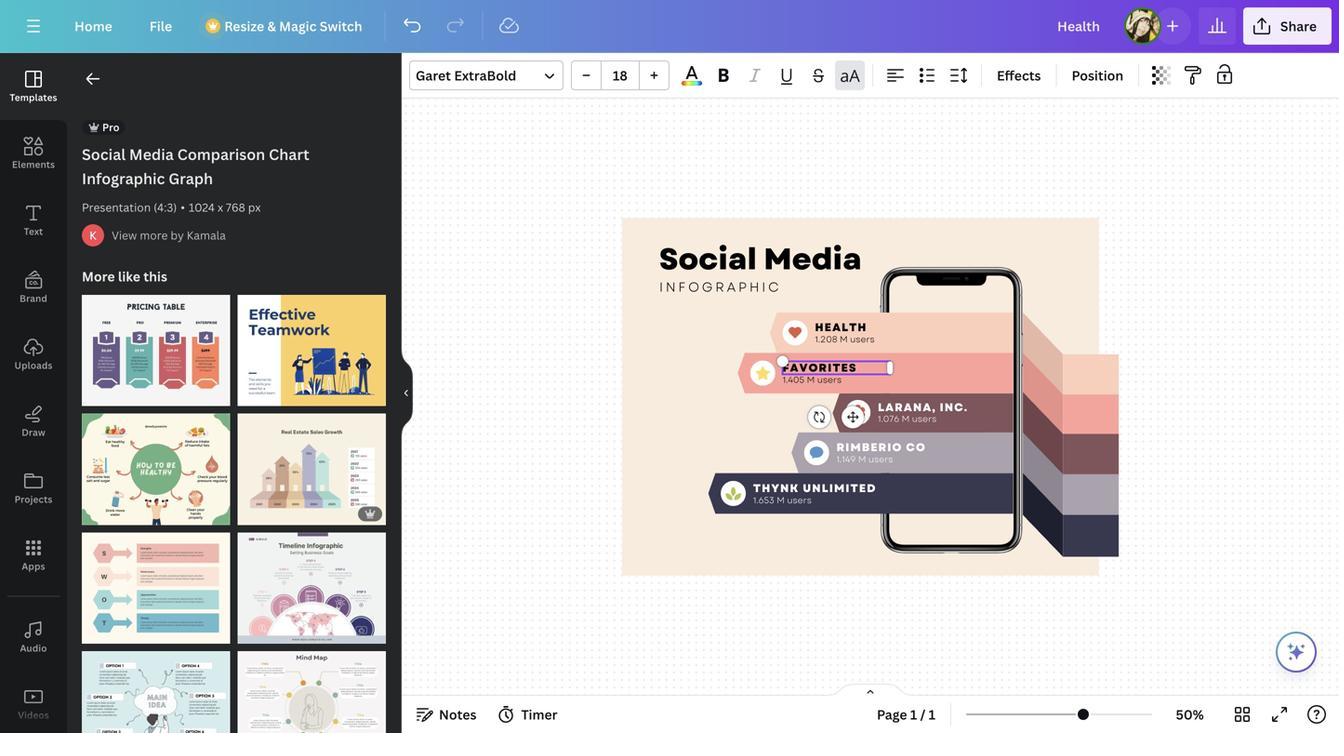 Task type: describe. For each thing, give the bounding box(es) containing it.
draw
[[22, 426, 45, 439]]

canva assistant image
[[1286, 641, 1308, 663]]

uploads
[[14, 359, 53, 372]]

apps button
[[0, 522, 67, 589]]

chart
[[269, 144, 310, 164]]

file
[[150, 17, 172, 35]]

social media comparison chart infographic graph
[[82, 144, 310, 188]]

kamala element
[[82, 224, 104, 247]]

50%
[[1176, 706, 1204, 723]]

kamala image
[[82, 224, 104, 247]]

social media
[[660, 237, 862, 281]]

notes
[[439, 706, 477, 723]]

real estate sales growth bar infographic graph group
[[238, 402, 386, 525]]

kamala
[[187, 227, 226, 243]]

more
[[82, 267, 115, 285]]

home
[[74, 17, 112, 35]]

projects
[[14, 493, 52, 506]]

unlimited
[[803, 480, 877, 496]]

rimberio
[[837, 439, 903, 455]]

colorful calm corporate clean mind map image
[[238, 651, 386, 733]]

infographic inside social media comparison chart infographic graph
[[82, 168, 165, 188]]

garet extrabold button
[[409, 60, 564, 90]]

hide image
[[401, 348, 413, 438]]

blue creative mind map graph group
[[82, 640, 230, 733]]

star icon image
[[756, 366, 770, 380]]

elements
[[12, 158, 55, 171]]

1 inside teamwork keynote presentation in yellow blue white illustrative style group
[[247, 388, 252, 402]]

garet
[[416, 67, 451, 84]]

purple & white pricing table comparison chart group
[[82, 284, 230, 406]]

social for social media
[[660, 237, 757, 281]]

bubble chat icon image
[[810, 447, 824, 459]]

1.208
[[815, 333, 838, 346]]

file button
[[135, 7, 187, 45]]

graph
[[169, 168, 213, 188]]

users for inc.
[[912, 413, 937, 425]]

x
[[218, 200, 223, 215]]

thynk unlimited 1.653 m users
[[753, 480, 877, 506]]

magic
[[279, 17, 317, 35]]

2 horizontal spatial 1
[[929, 706, 936, 723]]

purple & white pricing table comparison chart image
[[82, 295, 230, 406]]

text button
[[0, 187, 67, 254]]

effects button
[[990, 60, 1049, 90]]

– – number field
[[607, 67, 633, 84]]

social for social media comparison chart infographic graph
[[82, 144, 126, 164]]

audio button
[[0, 604, 67, 671]]

co
[[906, 439, 926, 455]]

main menu bar
[[0, 0, 1340, 53]]

m for rimberio
[[858, 453, 866, 466]]

m right 1.405
[[807, 373, 815, 386]]

brand
[[20, 292, 47, 305]]

extrabold
[[454, 67, 517, 84]]

color range image
[[682, 81, 702, 86]]

audio
[[20, 642, 47, 654]]

resize & magic switch
[[224, 17, 362, 35]]

by
[[171, 227, 184, 243]]

users for unlimited
[[787, 494, 812, 506]]

garet extrabold
[[416, 67, 517, 84]]

1024 x 768 px
[[189, 200, 261, 215]]

side panel tab list
[[0, 53, 67, 733]]

draw button
[[0, 388, 67, 455]]

videos button
[[0, 671, 67, 733]]

notes button
[[409, 700, 484, 729]]

favorites
[[783, 360, 857, 376]]

switch
[[320, 17, 362, 35]]

videos
[[18, 709, 49, 721]]

1 of 15
[[247, 388, 280, 402]]

resize
[[224, 17, 264, 35]]



Task type: vqa. For each thing, say whether or not it's contained in the screenshot.
rightmost the 1
yes



Task type: locate. For each thing, give the bounding box(es) containing it.
m right 1.208
[[840, 333, 848, 346]]

presentation
[[82, 200, 151, 215]]

pro
[[102, 120, 120, 134]]

0 vertical spatial infographic
[[82, 168, 165, 188]]

m for larana,
[[902, 413, 910, 425]]

home link
[[60, 7, 127, 45]]

15
[[268, 388, 280, 402]]

uploads button
[[0, 321, 67, 388]]

(4:3)
[[154, 200, 177, 215]]

1 vertical spatial media
[[764, 237, 862, 281]]

media for social media comparison chart infographic graph
[[129, 144, 174, 164]]

green brown playful illustration healthy lifestyle guide graph group
[[82, 402, 230, 525]]

health
[[815, 319, 867, 336]]

this
[[143, 267, 167, 285]]

1 left "of"
[[247, 388, 252, 402]]

1 horizontal spatial 1
[[911, 706, 917, 723]]

users for co
[[869, 453, 893, 466]]

rimberio co 1.149 m users
[[837, 439, 926, 466]]

m inside thynk unlimited 1.653 m users
[[777, 494, 785, 506]]

media
[[129, 144, 174, 164], [764, 237, 862, 281]]

Favorites text field
[[783, 360, 890, 376]]

users inside larana, inc. 1.076 m users
[[912, 413, 937, 425]]

1 left /
[[911, 706, 917, 723]]

like
[[118, 267, 140, 285]]

users right 1.149
[[869, 453, 893, 466]]

share button
[[1244, 7, 1332, 45]]

colorful calm corporate clean mind map group
[[238, 640, 386, 733]]

view
[[112, 227, 137, 243]]

media up health
[[764, 237, 862, 281]]

timer button
[[492, 700, 565, 729]]

larana,
[[878, 399, 937, 415]]

m inside health 1.208 m users
[[840, 333, 848, 346]]

1 right /
[[929, 706, 936, 723]]

templates
[[10, 91, 57, 104]]

1.149
[[837, 453, 856, 466]]

users right 1.405
[[817, 373, 842, 386]]

1.653
[[753, 494, 775, 506]]

swot analysis graph image
[[82, 532, 230, 644]]

media for social media
[[764, 237, 862, 281]]

social
[[82, 144, 126, 164], [660, 237, 757, 281]]

&
[[267, 17, 276, 35]]

larana, inc. 1.076 m users
[[878, 399, 968, 425]]

0 horizontal spatial media
[[129, 144, 174, 164]]

1 horizontal spatial media
[[764, 237, 862, 281]]

1 horizontal spatial infographic
[[660, 277, 782, 296]]

grey simple modern timeline infographic chart graph image
[[238, 532, 386, 644]]

templates button
[[0, 53, 67, 120]]

more
[[140, 227, 168, 243]]

0 vertical spatial media
[[129, 144, 174, 164]]

position button
[[1065, 60, 1131, 90]]

thynk
[[753, 480, 799, 496]]

users inside thynk unlimited 1.653 m users
[[787, 494, 812, 506]]

m for thynk
[[777, 494, 785, 506]]

projects button
[[0, 455, 67, 522]]

media inside social media comparison chart infographic graph
[[129, 144, 174, 164]]

m right 1.076
[[902, 413, 910, 425]]

users right the 1.653
[[787, 494, 812, 506]]

presentation (4:3)
[[82, 200, 177, 215]]

1.076
[[878, 413, 900, 425]]

of
[[255, 388, 266, 402]]

m right 1.149
[[858, 453, 866, 466]]

px
[[248, 200, 261, 215]]

/
[[921, 706, 926, 723]]

more like this
[[82, 267, 167, 285]]

teamwork keynote presentation in yellow blue white illustrative style group
[[238, 284, 386, 406]]

1 horizontal spatial social
[[660, 237, 757, 281]]

text
[[24, 225, 43, 238]]

media up graph
[[129, 144, 174, 164]]

position
[[1072, 67, 1124, 84]]

share
[[1281, 17, 1317, 35]]

m inside rimberio co 1.149 m users
[[858, 453, 866, 466]]

green brown playful illustration healthy lifestyle guide graph image
[[82, 414, 230, 525]]

1 vertical spatial social
[[660, 237, 757, 281]]

0 horizontal spatial infographic
[[82, 168, 165, 188]]

brand button
[[0, 254, 67, 321]]

users up 'co'
[[912, 413, 937, 425]]

social inside social media comparison chart infographic graph
[[82, 144, 126, 164]]

infographic
[[82, 168, 165, 188], [660, 277, 782, 296]]

page
[[877, 706, 907, 723]]

swot analysis graph group
[[82, 521, 230, 644]]

Design title text field
[[1043, 7, 1117, 45]]

elements button
[[0, 120, 67, 187]]

inc.
[[940, 399, 968, 415]]

m inside larana, inc. 1.076 m users
[[902, 413, 910, 425]]

users inside health 1.208 m users
[[850, 333, 875, 346]]

health 1.208 m users
[[815, 319, 875, 346]]

grey simple modern timeline infographic chart graph group
[[238, 521, 386, 644]]

page 1 / 1
[[877, 706, 936, 723]]

users
[[850, 333, 875, 346], [817, 373, 842, 386], [912, 413, 937, 425], [869, 453, 893, 466], [787, 494, 812, 506]]

show pages image
[[826, 683, 915, 698]]

1
[[247, 388, 252, 402], [911, 706, 917, 723], [929, 706, 936, 723]]

0 horizontal spatial social
[[82, 144, 126, 164]]

1.405 m users
[[783, 373, 842, 386]]

real estate sales growth bar infographic graph image
[[238, 414, 386, 525]]

1024
[[189, 200, 215, 215]]

comparison
[[177, 144, 265, 164]]

users inside rimberio co 1.149 m users
[[869, 453, 893, 466]]

group
[[571, 60, 670, 90]]

1.405
[[783, 373, 805, 386]]

resize & magic switch button
[[195, 7, 377, 45]]

m
[[840, 333, 848, 346], [807, 373, 815, 386], [902, 413, 910, 425], [858, 453, 866, 466], [777, 494, 785, 506]]

apps
[[22, 560, 45, 573]]

effects
[[997, 67, 1041, 84]]

view more by kamala button
[[112, 226, 226, 245]]

view more by kamala
[[112, 227, 226, 243]]

50% button
[[1160, 700, 1220, 729]]

timer
[[521, 706, 558, 723]]

768
[[226, 200, 245, 215]]

0 vertical spatial social
[[82, 144, 126, 164]]

m right the 1.653
[[777, 494, 785, 506]]

blue creative mind map graph image
[[82, 651, 230, 733]]

0 horizontal spatial 1
[[247, 388, 252, 402]]

users right 1.208
[[850, 333, 875, 346]]

1 vertical spatial infographic
[[660, 277, 782, 296]]



